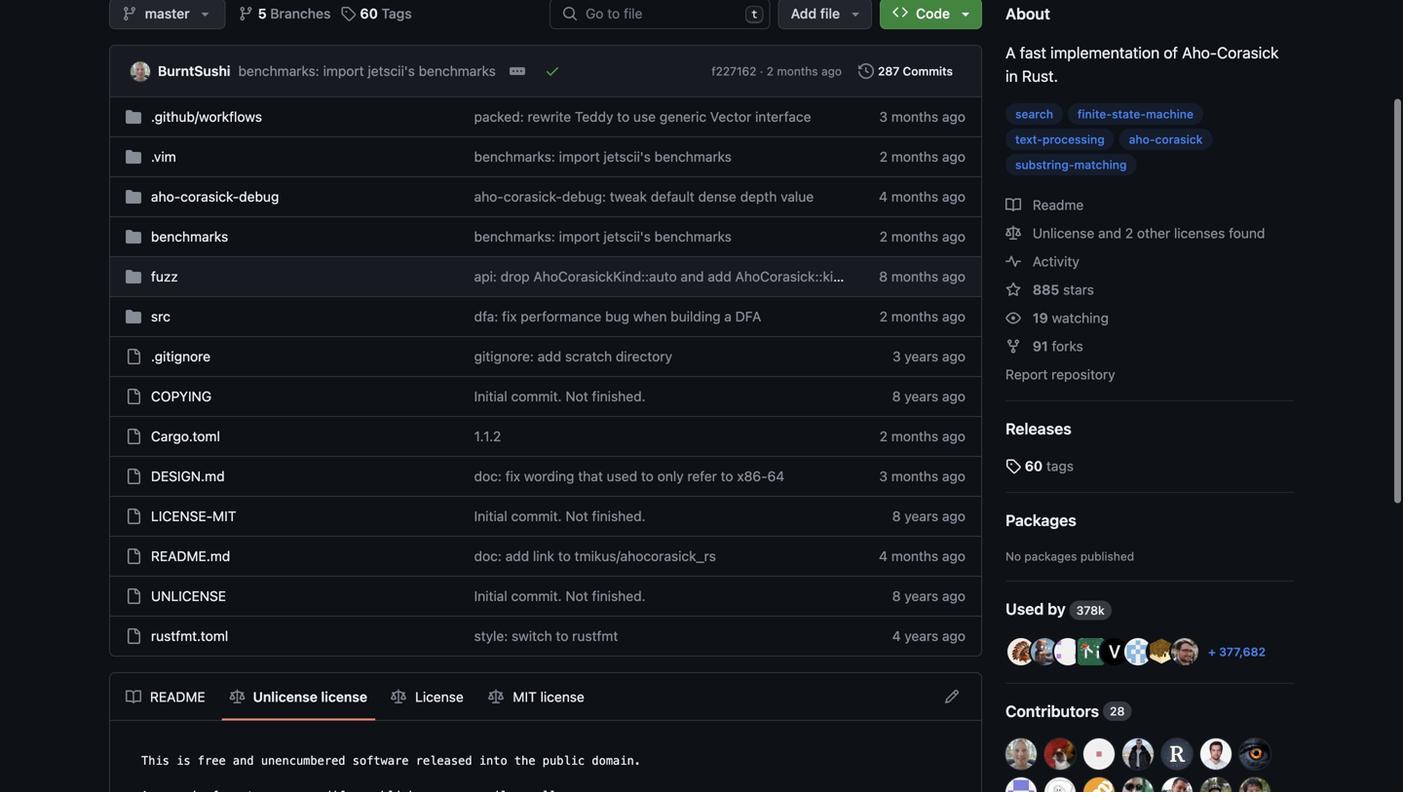 Task type: vqa. For each thing, say whether or not it's contained in the screenshot.


Task type: locate. For each thing, give the bounding box(es) containing it.
2 months ago down 3 years ago
[[880, 428, 966, 445]]

debug
[[239, 189, 279, 205]]

performance
[[521, 309, 602, 325]]

1 horizontal spatial unlicense
[[1033, 225, 1095, 241]]

aho- down .vim link
[[151, 189, 181, 205]]

benchmarks: down packed:
[[474, 149, 555, 165]]

ago for src
[[943, 309, 966, 325]]

8 years ago
[[893, 388, 966, 405], [893, 508, 966, 524], [893, 588, 966, 604]]

3 initial from the top
[[474, 588, 508, 604]]

months for design.md
[[892, 468, 939, 484]]

1 2 months ago from the top
[[880, 149, 966, 165]]

add up a
[[708, 269, 732, 285]]

ago for design.md
[[943, 468, 966, 484]]

readme
[[150, 689, 205, 705]]

packed: rewrite teddy to use generic vector interface
[[474, 109, 812, 125]]

0 horizontal spatial unlicense
[[253, 689, 318, 705]]

2 doc: from the top
[[474, 548, 502, 564]]

dfa: fix performance bug when building a dfa
[[474, 309, 762, 325]]

.github/
[[151, 109, 199, 125]]

1 vertical spatial is
[[191, 790, 205, 793]]

1 horizontal spatial law image
[[391, 690, 407, 705]]

2 vertical spatial add
[[506, 548, 529, 564]]

not down gitignore: add scratch directory link
[[566, 388, 589, 405]]

commit.
[[511, 388, 562, 405], [511, 508, 562, 524], [511, 588, 562, 604]]

import for benchmarks
[[559, 229, 600, 245]]

copy,
[[268, 790, 303, 793]]

1 triangle down image from the left
[[848, 6, 864, 21]]

triangle down image
[[848, 6, 864, 21], [958, 6, 974, 21]]

1 horizontal spatial aho-
[[474, 189, 504, 205]]

search link
[[1006, 103, 1064, 125]]

1 commit. from the top
[[511, 388, 562, 405]]

fix for wording
[[506, 468, 521, 484]]

0 horizontal spatial aho-
[[151, 189, 181, 205]]

0 vertical spatial mit
[[213, 508, 236, 524]]

4 months ago up 8 months ago
[[879, 189, 966, 205]]

initial commit. not finished. for license-mit
[[474, 508, 646, 524]]

0 vertical spatial fix
[[502, 309, 517, 325]]

months for .vim
[[892, 149, 939, 165]]

1 doc: from the top
[[474, 468, 502, 484]]

2 vertical spatial initial commit. not finished. link
[[474, 588, 646, 604]]

directory image
[[126, 109, 141, 125], [126, 189, 141, 205], [126, 229, 141, 245], [126, 269, 141, 285]]

benchmarks: for benchmarks
[[474, 229, 555, 245]]

packed:
[[474, 109, 524, 125]]

2 initial from the top
[[474, 508, 508, 524]]

1 4 months ago from the top
[[879, 189, 966, 205]]

2 8 years ago from the top
[[893, 508, 966, 524]]

60 left tags
[[360, 5, 378, 21]]

to inside this is free and unencumbered software released into the public domain. anyone is free to copy, modify, publish, use, compile, sell, o
[[247, 790, 261, 793]]

0 vertical spatial tag image
[[341, 6, 356, 21]]

3 years ago
[[893, 349, 966, 365]]

4 directory image from the top
[[126, 269, 141, 285]]

years for unlicense
[[905, 588, 939, 604]]

2 vertical spatial commit.
[[511, 588, 562, 604]]

1 vertical spatial jetscii's
[[604, 149, 651, 165]]

license
[[321, 689, 368, 705], [541, 689, 585, 705]]

initial up 1.1.2
[[474, 388, 508, 405]]

19
[[1033, 310, 1049, 326]]

benchmarks: import jetscii's benchmarks link down 60 tags
[[238, 63, 496, 79]]

4 years from the top
[[905, 588, 939, 604]]

2 months ago down 8 months ago
[[880, 309, 966, 325]]

0 vertical spatial 3 months ago
[[880, 109, 966, 125]]

@robert ryu7 image
[[1170, 637, 1201, 668]]

directory image for fuzz
[[126, 269, 141, 285]]

1 vertical spatial tag image
[[1006, 459, 1022, 474]]

2 not from the top
[[566, 508, 589, 524]]

to left only
[[641, 468, 654, 484]]

this is free and unencumbered software released into the public domain. anyone is free to copy, modify, publish, use, compile, sell, o
[[141, 755, 641, 793]]

2 for .vim
[[880, 149, 888, 165]]

2
[[767, 64, 774, 78], [880, 149, 888, 165], [1126, 225, 1134, 241], [880, 229, 888, 245], [880, 309, 888, 325], [880, 428, 888, 445]]

law image for mit license
[[488, 690, 504, 705]]

gitignore: add scratch directory
[[474, 349, 673, 365]]

initial commit. not finished. link for copying
[[474, 388, 646, 405]]

open commit details image
[[510, 63, 525, 79]]

import up debug: at left top
[[559, 149, 600, 165]]

1 vertical spatial import
[[559, 149, 600, 165]]

license for mit license
[[541, 689, 585, 705]]

8 years ago for copying
[[893, 388, 966, 405]]

1 vertical spatial 8 years ago
[[893, 508, 966, 524]]

2 for cargo.toml
[[880, 428, 888, 445]]

@piotrgierda image
[[1123, 637, 1154, 668]]

initial commit. not finished. link for license-mit
[[474, 508, 646, 524]]

import down 60 tags
[[323, 63, 364, 79]]

5 years from the top
[[905, 628, 939, 644]]

unlicense inside button
[[1033, 225, 1095, 241]]

initial up "style:"
[[474, 588, 508, 604]]

license link
[[383, 682, 473, 713]]

unlicense down readme
[[1033, 225, 1095, 241]]

finished. down directory
[[592, 388, 646, 405]]

to left copy,
[[247, 790, 261, 793]]

2 inside unlicense and 2 other licenses found button
[[1126, 225, 1134, 241]]

0 vertical spatial free
[[198, 755, 226, 768]]

2 vertical spatial benchmarks: import jetscii's benchmarks
[[474, 229, 732, 245]]

0 vertical spatial 8 years ago
[[893, 388, 966, 405]]

2 4 months ago from the top
[[879, 548, 966, 564]]

only
[[658, 468, 684, 484]]

free left copy,
[[212, 790, 240, 793]]

design.md
[[151, 468, 225, 484]]

directory image for aho-corasick-debug
[[126, 189, 141, 205]]

law image right the readme
[[230, 690, 245, 705]]

2 vertical spatial jetscii's
[[604, 229, 651, 245]]

1 vertical spatial finished.
[[592, 508, 646, 524]]

2 vertical spatial benchmarks:
[[474, 229, 555, 245]]

by
[[1048, 600, 1066, 619]]

benchmarks: import jetscii's benchmarks link up ahocorasickkind::auto
[[474, 229, 732, 245]]

1 vertical spatial unlicense
[[253, 689, 318, 705]]

months
[[777, 64, 818, 78], [892, 109, 939, 125], [892, 149, 939, 165], [892, 189, 939, 205], [892, 229, 939, 245], [892, 269, 939, 285], [892, 309, 939, 325], [892, 428, 939, 445], [892, 468, 939, 484], [892, 548, 939, 564]]

triangle down image right the code
[[958, 6, 974, 21]]

60 tags
[[1025, 458, 1074, 474]]

forks
[[1052, 338, 1084, 354]]

months for fuzz
[[892, 269, 939, 285]]

1 horizontal spatial add
[[538, 349, 562, 365]]

benchmarks: import jetscii's benchmarks down teddy
[[474, 149, 732, 165]]

mit up readme.md link
[[213, 508, 236, 524]]

1 8 years ago from the top
[[893, 388, 966, 405]]

Go to file text field
[[586, 0, 738, 28]]

8
[[879, 269, 888, 285], [893, 388, 901, 405], [893, 508, 901, 524], [893, 588, 901, 604]]

mit license link
[[480, 682, 594, 713]]

0 vertical spatial 60
[[360, 5, 378, 21]]

initial commit. not finished. link for unlicense
[[474, 588, 646, 604]]

benchmarks: up drop
[[474, 229, 555, 245]]

aho- inside "link"
[[1129, 133, 1156, 146]]

benchmarks down default
[[655, 229, 732, 245]]

3 initial commit. not finished. link from the top
[[474, 588, 646, 604]]

not down doc: add link to tmikus/ahocorasick_rs
[[566, 588, 589, 604]]

3 law image from the left
[[488, 690, 504, 705]]

law image inside license link
[[391, 690, 407, 705]]

fix left wording
[[506, 468, 521, 484]]

2 vertical spatial benchmarks: import jetscii's benchmarks link
[[474, 229, 732, 245]]

0 vertical spatial initial commit. not finished.
[[474, 388, 646, 405]]

triangle down image inside add file popup button
[[848, 6, 864, 21]]

2 directory image from the top
[[126, 309, 141, 325]]

book image
[[126, 690, 141, 705]]

0 vertical spatial 4
[[879, 189, 888, 205]]

directory image left src
[[126, 309, 141, 325]]

4 for default
[[879, 189, 888, 205]]

law image
[[230, 690, 245, 705], [391, 690, 407, 705], [488, 690, 504, 705]]

2 initial commit. not finished. from the top
[[474, 508, 646, 524]]

1 vertical spatial mit
[[513, 689, 537, 705]]

law image
[[1006, 226, 1022, 241]]

initial down 1.1.2
[[474, 508, 508, 524]]

8 for copying
[[893, 388, 901, 405]]

2 months ago for cargo.toml
[[880, 428, 966, 445]]

finished. for license-mit
[[592, 508, 646, 524]]

2 vertical spatial initial commit. not finished.
[[474, 588, 646, 604]]

jetscii's up tweak
[[604, 149, 651, 165]]

triangle down image
[[198, 6, 213, 21]]

@guillaumegomez image
[[1240, 739, 1271, 770]]

19 watching
[[1033, 310, 1109, 326]]

0 vertical spatial initial
[[474, 388, 508, 405]]

ago for .vim
[[943, 149, 966, 165]]

1 vertical spatial benchmarks: import jetscii's benchmarks
[[474, 149, 732, 165]]

triangle down image for code popup button on the top right of page
[[958, 6, 974, 21]]

git branch image
[[122, 6, 137, 21]]

0 vertical spatial initial commit. not finished. link
[[474, 388, 646, 405]]

0 vertical spatial unlicense
[[1033, 225, 1095, 241]]

1 horizontal spatial 60
[[1025, 458, 1043, 474]]

free right this
[[198, 755, 226, 768]]

is
[[177, 755, 191, 768], [191, 790, 205, 793]]

corasick- down rewrite
[[504, 189, 562, 205]]

doc:
[[474, 468, 502, 484], [474, 548, 502, 564]]

initial commit. not finished. link down wording
[[474, 508, 646, 524]]

0 vertical spatial 3
[[880, 109, 888, 125]]

0 vertical spatial import
[[323, 63, 364, 79]]

and inside this is free and unencumbered software released into the public domain. anyone is free to copy, modify, publish, use, compile, sell, o
[[233, 755, 254, 768]]

corasick- for debug
[[181, 189, 239, 205]]

1 finished. from the top
[[592, 388, 646, 405]]

triangle down image for add file popup button
[[848, 6, 864, 21]]

directory image left fuzz link
[[126, 269, 141, 285]]

benchmarks: import jetscii's benchmarks up ahocorasickkind::auto
[[474, 229, 732, 245]]

years for license-mit
[[905, 508, 939, 524]]

law image inside mit license link
[[488, 690, 504, 705]]

initial for license-mit
[[474, 508, 508, 524]]

0 horizontal spatial corasick-
[[181, 189, 239, 205]]

initial commit. not finished. link up the style: switch to rustfmt link on the bottom of the page
[[474, 588, 646, 604]]

law image for license
[[391, 690, 407, 705]]

3 2 months ago from the top
[[880, 309, 966, 325]]

1 vertical spatial initial
[[474, 508, 508, 524]]

2 vertical spatial 3
[[880, 468, 888, 484]]

fix right the dfa:
[[502, 309, 517, 325]]

to left use
[[617, 109, 630, 125]]

readme.md
[[151, 548, 230, 564]]

used
[[607, 468, 638, 484]]

1 horizontal spatial and
[[681, 269, 704, 285]]

1 vertical spatial commit.
[[511, 508, 562, 524]]

about
[[1006, 4, 1051, 23]]

1 directory image from the top
[[126, 109, 141, 125]]

4
[[879, 189, 888, 205], [879, 548, 888, 564], [893, 628, 901, 644]]

interface
[[756, 109, 812, 125]]

src
[[151, 309, 170, 325]]

ago for benchmarks
[[943, 229, 966, 245]]

not for copying
[[566, 388, 589, 405]]

4 months ago up 4 years ago
[[879, 548, 966, 564]]

2 directory image from the top
[[126, 189, 141, 205]]

directory image left benchmarks link
[[126, 229, 141, 245]]

1 directory image from the top
[[126, 149, 141, 165]]

0 vertical spatial commit.
[[511, 388, 562, 405]]

initial for unlicense
[[474, 588, 508, 604]]

aho- for aho-corasick
[[1129, 133, 1156, 146]]

0 horizontal spatial triangle down image
[[848, 6, 864, 21]]

1 vertical spatial 3 months ago
[[880, 468, 966, 484]]

0 horizontal spatial add
[[506, 548, 529, 564]]

mit license
[[513, 689, 585, 705]]

fix for performance
[[502, 309, 517, 325]]

copying
[[151, 388, 212, 405]]

commit. down gitignore:
[[511, 388, 562, 405]]

law image left the mit license
[[488, 690, 504, 705]]

1 initial commit. not finished. from the top
[[474, 388, 646, 405]]

years for .gitignore
[[905, 349, 939, 365]]

text-processing link
[[1006, 129, 1115, 150]]

2 vertical spatial import
[[559, 229, 600, 245]]

4 years ago
[[893, 628, 966, 644]]

substring-matching link
[[1006, 154, 1137, 175]]

jetscii's
[[368, 63, 415, 79], [604, 149, 651, 165], [604, 229, 651, 245]]

corasick-
[[181, 189, 239, 205], [504, 189, 562, 205]]

0 horizontal spatial license
[[321, 689, 368, 705]]

8 for fuzz
[[879, 269, 888, 285]]

directory image left aho-corasick-debug link
[[126, 189, 141, 205]]

modify,
[[310, 790, 360, 793]]

corasick
[[1156, 133, 1203, 146]]

finished. up rustfmt
[[592, 588, 646, 604]]

3 not from the top
[[566, 588, 589, 604]]

2 finished. from the top
[[592, 508, 646, 524]]

add for to
[[506, 548, 529, 564]]

0 vertical spatial benchmarks: import jetscii's benchmarks
[[238, 63, 496, 79]]

1 vertical spatial add
[[538, 349, 562, 365]]

2 for src
[[880, 309, 888, 325]]

initial commit. not finished. link down gitignore: add scratch directory link
[[474, 388, 646, 405]]

0 vertical spatial add
[[708, 269, 732, 285]]

2 horizontal spatial law image
[[488, 690, 504, 705]]

jetscii's down tags
[[368, 63, 415, 79]]

add left scratch
[[538, 349, 562, 365]]

1 vertical spatial 4
[[879, 548, 888, 564]]

benchmarks:
[[238, 63, 320, 79], [474, 149, 555, 165], [474, 229, 555, 245]]

law image inside unlicense license link
[[230, 690, 245, 705]]

license down the style: switch to rustfmt link on the bottom of the page
[[541, 689, 585, 705]]

add file button
[[779, 0, 873, 29]]

license for unlicense license
[[321, 689, 368, 705]]

cargo.toml
[[151, 428, 220, 445]]

aho-corasick-debug
[[151, 189, 279, 205]]

mit down switch
[[513, 689, 537, 705]]

ago for readme.md
[[943, 548, 966, 564]]

2 years from the top
[[905, 388, 939, 405]]

2 corasick- from the left
[[504, 189, 562, 205]]

2 license from the left
[[541, 689, 585, 705]]

1 horizontal spatial mit
[[513, 689, 537, 705]]

aho- down 'finite-state-machine'
[[1129, 133, 1156, 146]]

2 horizontal spatial and
[[1099, 225, 1122, 241]]

is right anyone
[[191, 790, 205, 793]]

and left unencumbered
[[233, 755, 254, 768]]

2 months ago down the commits
[[880, 149, 966, 165]]

1 not from the top
[[566, 388, 589, 405]]

api:
[[474, 269, 497, 285]]

unlicense up unencumbered
[[253, 689, 318, 705]]

finite-state-machine link
[[1068, 103, 1204, 125]]

to right the link
[[558, 548, 571, 564]]

gitignore: add scratch directory link
[[474, 349, 673, 365]]

3 finished. from the top
[[592, 588, 646, 604]]

1 vertical spatial doc:
[[474, 548, 502, 564]]

+
[[1209, 645, 1216, 659]]

benchmarks: import jetscii's benchmarks
[[238, 63, 496, 79], [474, 149, 732, 165], [474, 229, 732, 245]]

1 vertical spatial initial commit. not finished. link
[[474, 508, 646, 524]]

burntsushi image
[[131, 62, 150, 82]]

commit. up the link
[[511, 508, 562, 524]]

initial commit. not finished. up the style: switch to rustfmt link on the bottom of the page
[[474, 588, 646, 604]]

0 vertical spatial benchmarks:
[[238, 63, 320, 79]]

2 months ago up 8 months ago
[[880, 229, 966, 245]]

bug
[[606, 309, 630, 325]]

substring-
[[1016, 158, 1075, 172]]

book image
[[1006, 197, 1022, 213]]

1 vertical spatial benchmarks:
[[474, 149, 555, 165]]

benchmarks: import jetscii's benchmarks link down teddy
[[474, 149, 732, 165]]

tag image
[[341, 6, 356, 21], [1006, 459, 1022, 474]]

is right this
[[177, 755, 191, 768]]

not for license-mit
[[566, 508, 589, 524]]

2 triangle down image from the left
[[958, 6, 974, 21]]

2 commit. from the top
[[511, 508, 562, 524]]

master button
[[109, 0, 226, 29]]

0 vertical spatial 4 months ago
[[879, 189, 966, 205]]

1 initial from the top
[[474, 388, 508, 405]]

benchmarks down the generic
[[655, 149, 732, 165]]

benchmarks: import jetscii's benchmarks for benchmarks
[[474, 229, 732, 245]]

corasick- up benchmarks link
[[181, 189, 239, 205]]

ahocorasickkind::auto
[[534, 269, 677, 285]]

0 horizontal spatial 60
[[360, 5, 378, 21]]

60 for 60 tags
[[360, 5, 378, 21]]

aho-
[[1129, 133, 1156, 146], [151, 189, 181, 205], [474, 189, 504, 205]]

style: switch to rustfmt
[[474, 628, 618, 644]]

use,
[[430, 790, 458, 793]]

1 years from the top
[[905, 349, 939, 365]]

0 vertical spatial doc:
[[474, 468, 502, 484]]

1 vertical spatial 4 months ago
[[879, 548, 966, 564]]

1 vertical spatial and
[[681, 269, 704, 285]]

1 vertical spatial fix
[[506, 468, 521, 484]]

not down that
[[566, 508, 589, 524]]

to right the refer
[[721, 468, 734, 484]]

tweak
[[610, 189, 647, 205]]

eye image
[[1006, 310, 1022, 326]]

2 vertical spatial not
[[566, 588, 589, 604]]

triangle down image inside code popup button
[[958, 6, 974, 21]]

benchmarks left open commit details icon
[[419, 63, 496, 79]]

0 vertical spatial and
[[1099, 225, 1122, 241]]

aho- up api:
[[474, 189, 504, 205]]

benchmarks: down 5 branches
[[238, 63, 320, 79]]

import
[[323, 63, 364, 79], [559, 149, 600, 165], [559, 229, 600, 245]]

0 horizontal spatial tag image
[[341, 6, 356, 21]]

0 vertical spatial jetscii's
[[368, 63, 415, 79]]

import down debug: at left top
[[559, 229, 600, 245]]

885 stars
[[1033, 282, 1095, 298]]

287
[[878, 64, 900, 78]]

doc: add link to tmikus/ahocorasick_rs
[[474, 548, 716, 564]]

commit. up switch
[[511, 588, 562, 604]]

jetscii's down tweak
[[604, 229, 651, 245]]

directory image for src
[[126, 309, 141, 325]]

.gitignore link
[[151, 349, 211, 365]]

2 law image from the left
[[391, 690, 407, 705]]

2 vertical spatial initial
[[474, 588, 508, 604]]

60
[[360, 5, 378, 21], [1025, 458, 1043, 474]]

2 vertical spatial 8 years ago
[[893, 588, 966, 604]]

2 horizontal spatial aho-
[[1129, 133, 1156, 146]]

4 2 months ago from the top
[[880, 428, 966, 445]]

directory image
[[126, 149, 141, 165], [126, 309, 141, 325]]

2 vertical spatial and
[[233, 755, 254, 768]]

0 horizontal spatial and
[[233, 755, 254, 768]]

code image
[[893, 4, 909, 20]]

aho- for aho-corasick-debug: tweak default dense depth value
[[474, 189, 504, 205]]

1 vertical spatial not
[[566, 508, 589, 524]]

add
[[708, 269, 732, 285], [538, 349, 562, 365], [506, 548, 529, 564]]

doc: left the link
[[474, 548, 502, 564]]

initial commit. not finished. down gitignore: add scratch directory link
[[474, 388, 646, 405]]

list
[[118, 682, 594, 713]]

3 initial commit. not finished. from the top
[[474, 588, 646, 604]]

1 vertical spatial 60
[[1025, 458, 1043, 474]]

value
[[781, 189, 814, 205]]

60 left "tags"
[[1025, 458, 1043, 474]]

law image left license
[[391, 690, 407, 705]]

directory image left .vim link
[[126, 149, 141, 165]]

unlicense inside list
[[253, 689, 318, 705]]

1 horizontal spatial triangle down image
[[958, 6, 974, 21]]

1 license from the left
[[321, 689, 368, 705]]

add
[[791, 5, 817, 21]]

add left the link
[[506, 548, 529, 564]]

0 vertical spatial finished.
[[592, 388, 646, 405]]

finished. down used
[[592, 508, 646, 524]]

initial commit. not finished. for copying
[[474, 388, 646, 405]]

@andrew d image
[[1084, 739, 1115, 770]]

directory image left ".github/"
[[126, 109, 141, 125]]

3 directory image from the top
[[126, 229, 141, 245]]

unencumbered
[[261, 755, 346, 768]]

benchmarks: for .vim
[[474, 149, 555, 165]]

2 3 months ago from the top
[[880, 468, 966, 484]]

not for unlicense
[[566, 588, 589, 604]]

ago for cargo.toml
[[943, 428, 966, 445]]

2 for benchmarks
[[880, 229, 888, 245]]

1 initial commit. not finished. link from the top
[[474, 388, 646, 405]]

0 vertical spatial directory image
[[126, 149, 141, 165]]

initial commit. not finished. down wording
[[474, 508, 646, 524]]

and up building
[[681, 269, 704, 285]]

pulse image
[[1006, 254, 1022, 270]]

@ruuda image
[[1162, 739, 1193, 770]]

1 horizontal spatial license
[[541, 689, 585, 705]]

and inside button
[[1099, 225, 1122, 241]]

license up software
[[321, 689, 368, 705]]

2 2 months ago from the top
[[880, 229, 966, 245]]

1 horizontal spatial corasick-
[[504, 189, 562, 205]]

1 corasick- from the left
[[181, 189, 239, 205]]

master
[[145, 5, 190, 21]]

1 law image from the left
[[230, 690, 245, 705]]

sell,
[[529, 790, 564, 793]]

1 vertical spatial directory image
[[126, 309, 141, 325]]

unlicense for unlicense license
[[253, 689, 318, 705]]

2 vertical spatial finished.
[[592, 588, 646, 604]]

ago for rustfmt.toml
[[943, 628, 966, 644]]

@glowingvoices image
[[1053, 637, 1084, 668]]

doc: down 1.1.2 link
[[474, 468, 502, 484]]

1 vertical spatial benchmarks: import jetscii's benchmarks link
[[474, 149, 732, 165]]

3 commit. from the top
[[511, 588, 562, 604]]

1 vertical spatial initial commit. not finished.
[[474, 508, 646, 524]]

benchmarks: import jetscii's benchmarks down 60 tags
[[238, 63, 496, 79]]

and left other
[[1099, 225, 1122, 241]]

benchmarks: import jetscii's benchmarks for .vim
[[474, 149, 732, 165]]

3 8 years ago from the top
[[893, 588, 966, 604]]

triangle down image right "file"
[[848, 6, 864, 21]]

1 3 months ago from the top
[[880, 109, 966, 125]]

2 initial commit. not finished. link from the top
[[474, 508, 646, 524]]

0 horizontal spatial law image
[[230, 690, 245, 705]]

unlicense
[[1033, 225, 1095, 241], [253, 689, 318, 705]]

unlicense link
[[151, 588, 226, 604]]

months for src
[[892, 309, 939, 325]]

aho- for aho-corasick-debug
[[151, 189, 181, 205]]

t
[[752, 8, 758, 21]]

corasick
[[1218, 43, 1279, 62]]

0 vertical spatial not
[[566, 388, 589, 405]]

debug:
[[562, 189, 606, 205]]

3 years from the top
[[905, 508, 939, 524]]

a
[[725, 309, 732, 325]]



Task type: describe. For each thing, give the bounding box(es) containing it.
repo forked image
[[1006, 339, 1022, 354]]

@jneem image
[[1201, 739, 1232, 770]]

months for cargo.toml
[[892, 428, 939, 445]]

0 vertical spatial benchmarks: import jetscii's benchmarks link
[[238, 63, 496, 79]]

released
[[416, 755, 472, 768]]

found
[[1229, 225, 1266, 241]]

used by 378k
[[1006, 600, 1105, 619]]

check image
[[545, 63, 560, 79]]

ago for aho-corasick-debug
[[943, 189, 966, 205]]

months for aho-corasick-debug
[[892, 189, 939, 205]]

text-
[[1016, 133, 1043, 146]]

@redstonewizard08 image
[[1146, 637, 1178, 668]]

@medici mansion image
[[1076, 637, 1107, 668]]

compile,
[[465, 790, 522, 793]]

releases
[[1006, 420, 1072, 438]]

unlicense and 2 other licenses found
[[1029, 225, 1266, 241]]

@visnkmr image
[[1100, 637, 1131, 668]]

2 months ago for benchmarks
[[880, 229, 966, 245]]

2 horizontal spatial add
[[708, 269, 732, 285]]

benchmarks link
[[151, 229, 228, 245]]

anyone
[[141, 790, 184, 793]]

releases link
[[1006, 420, 1072, 438]]

dfa: fix performance bug when building a dfa link
[[474, 309, 762, 325]]

1 horizontal spatial tag image
[[1006, 459, 1022, 474]]

packages link
[[1006, 509, 1295, 532]]

2 months ago for src
[[880, 309, 966, 325]]

@ignatenkobrain image
[[1123, 739, 1154, 770]]

edit file image
[[945, 689, 960, 705]]

packed: rewrite teddy to use generic vector interface link
[[474, 109, 812, 125]]

aho-corasick-debug: tweak default dense depth value
[[474, 189, 814, 205]]

years for rustfmt.toml
[[905, 628, 939, 644]]

rustfmt.toml
[[151, 628, 228, 644]]

activity
[[1033, 253, 1080, 270]]

benchmarks up fuzz
[[151, 229, 228, 245]]

x86-
[[737, 468, 768, 484]]

corasick- for debug:
[[504, 189, 562, 205]]

3 for refer
[[880, 468, 888, 484]]

1.1.2
[[474, 428, 501, 445]]

years for copying
[[905, 388, 939, 405]]

commits
[[903, 64, 953, 78]]

processing
[[1043, 133, 1105, 146]]

8 for license-mit
[[893, 508, 901, 524]]

1 vertical spatial 3
[[893, 349, 901, 365]]

git branch image
[[239, 6, 254, 21]]

building
[[671, 309, 721, 325]]

fuzz
[[151, 269, 178, 285]]

287 commits link
[[850, 58, 962, 85]]

tags
[[382, 5, 412, 21]]

law image for unlicense license
[[230, 690, 245, 705]]

+ 377,682
[[1209, 645, 1266, 659]]

switch
[[512, 628, 552, 644]]

jetscii's for .vim
[[604, 149, 651, 165]]

finished. for copying
[[592, 388, 646, 405]]

activity link
[[1006, 253, 1080, 270]]

add for directory
[[538, 349, 562, 365]]

@matthewjberger image
[[1029, 637, 1061, 668]]

ahocorasick::kind
[[736, 269, 850, 285]]

doc: for doc: add link to tmikus/ahocorasick_rs
[[474, 548, 502, 564]]

3 months ago for doc: fix wording that used to only refer to x86-64
[[880, 468, 966, 484]]

@hamersly image
[[1006, 637, 1037, 668]]

ago for copying
[[943, 388, 966, 405]]

2 months ago for .vim
[[880, 149, 966, 165]]

rewrite
[[528, 109, 571, 125]]

and for api: drop ahocorasickkind::auto and add ahocorasick::kind
[[681, 269, 704, 285]]

history image
[[859, 63, 874, 79]]

state-
[[1112, 107, 1146, 121]]

0 horizontal spatial mit
[[213, 508, 236, 524]]

packages
[[1006, 511, 1077, 530]]

refer
[[688, 468, 717, 484]]

report repository link
[[1006, 367, 1116, 383]]

finite-
[[1078, 107, 1112, 121]]

fast
[[1020, 43, 1047, 62]]

depth
[[741, 189, 777, 205]]

search image
[[563, 6, 578, 21]]

@marwes image
[[1045, 739, 1076, 770]]

60 for 60 tags
[[1025, 458, 1043, 474]]

885
[[1033, 282, 1060, 298]]

jetscii's for benchmarks
[[604, 229, 651, 245]]

4 months ago for doc: add link to tmikus/ahocorasick_rs
[[879, 548, 966, 564]]

4 months ago for aho-corasick-debug: tweak default dense depth value
[[879, 189, 966, 205]]

4 for tmikus/ahocorasick_rs
[[879, 548, 888, 564]]

commit. for copying
[[511, 388, 562, 405]]

style:
[[474, 628, 508, 644]]

readme
[[1029, 197, 1084, 213]]

api: drop ahocorasickkind::auto and add ahocorasick::kind link
[[474, 269, 850, 285]]

readme link
[[118, 682, 214, 713]]

months for benchmarks
[[892, 229, 939, 245]]

ago for license-mit
[[943, 508, 966, 524]]

unlicense license link
[[222, 682, 375, 713]]

mit inside list
[[513, 689, 537, 705]]

2 vertical spatial 4
[[893, 628, 901, 644]]

repository
[[1052, 367, 1116, 383]]

ago for unlicense
[[943, 588, 966, 604]]

3 months ago for packed: rewrite teddy to use generic vector interface
[[880, 109, 966, 125]]

wording
[[524, 468, 575, 484]]

8 for unlicense
[[893, 588, 901, 604]]

f227162 · 2 months ago
[[712, 64, 842, 78]]

doc: fix wording that used to only refer to x86-64 link
[[474, 468, 785, 484]]

8 years ago for unlicense
[[893, 588, 966, 604]]

28
[[1110, 705, 1125, 718]]

.vim link
[[151, 149, 176, 165]]

ago for fuzz
[[943, 269, 966, 285]]

1 vertical spatial free
[[212, 790, 240, 793]]

star image
[[1006, 282, 1022, 298]]

the
[[515, 755, 536, 768]]

doc: for doc: fix wording that used to only refer to x86-64
[[474, 468, 502, 484]]

ago for .gitignore
[[943, 349, 966, 365]]

benchmarks: import jetscii's benchmarks link for .vim
[[474, 149, 732, 165]]

f227162 link
[[712, 62, 757, 80]]

import for .vim
[[559, 149, 600, 165]]

dense
[[698, 189, 737, 205]]

directory
[[616, 349, 673, 365]]

3 for interface
[[880, 109, 888, 125]]

aho-corasick
[[1129, 133, 1203, 146]]

burntsushi
[[158, 63, 231, 79]]

commit. for unlicense
[[511, 588, 562, 604]]

8 years ago for license-mit
[[893, 508, 966, 524]]

aho-corasick link
[[1120, 129, 1213, 150]]

to right switch
[[556, 628, 569, 644]]

and for this is free and unencumbered software released into the public domain. anyone is free to copy, modify, publish, use, compile, sell, o
[[233, 755, 254, 768]]

domain.
[[592, 755, 641, 768]]

directory image for benchmarks
[[126, 229, 141, 245]]

of
[[1164, 43, 1179, 62]]

machine
[[1146, 107, 1194, 121]]

workflows
[[199, 109, 262, 125]]

initial commit. not finished. for unlicense
[[474, 588, 646, 604]]

commit. for license-mit
[[511, 508, 562, 524]]

377,682
[[1220, 645, 1266, 659]]

other
[[1138, 225, 1171, 241]]

91
[[1033, 338, 1049, 354]]

in
[[1006, 67, 1018, 85]]

when
[[633, 309, 667, 325]]

0 vertical spatial is
[[177, 755, 191, 768]]

months for readme.md
[[892, 548, 939, 564]]

doc: fix wording that used to only refer to x86-64
[[474, 468, 785, 484]]

60 tags
[[360, 5, 412, 21]]

dfa:
[[474, 309, 498, 325]]

378k
[[1077, 604, 1105, 618]]

finished. for unlicense
[[592, 588, 646, 604]]

no
[[1006, 550, 1022, 563]]

file
[[821, 5, 840, 21]]

1.1.2 link
[[474, 428, 501, 445]]

aho-
[[1183, 43, 1218, 62]]

default
[[651, 189, 695, 205]]

benchmarks: import jetscii's benchmarks link for benchmarks
[[474, 229, 732, 245]]

license
[[415, 689, 464, 705]]

list containing readme
[[118, 682, 594, 713]]

drop
[[501, 269, 530, 285]]

unlicense for unlicense and 2 other licenses found
[[1033, 225, 1095, 241]]

unlicense license
[[253, 689, 368, 705]]

api: drop ahocorasickkind::auto and add ahocorasick::kind
[[474, 269, 850, 285]]

tmikus/ahocorasick_rs
[[575, 548, 716, 564]]

initial for copying
[[474, 388, 508, 405]]

report
[[1006, 367, 1048, 383]]

used
[[1006, 600, 1044, 619]]

licenses
[[1175, 225, 1226, 241]]

unlicense
[[151, 588, 226, 604]]

.github/ workflows
[[151, 109, 262, 125]]

@burntsushi image
[[1006, 739, 1037, 770]]

dfa
[[736, 309, 762, 325]]

scratch
[[565, 349, 612, 365]]

license-mit
[[151, 508, 236, 524]]

91 forks
[[1033, 338, 1084, 354]]

into
[[479, 755, 508, 768]]

directory image for .vim
[[126, 149, 141, 165]]



